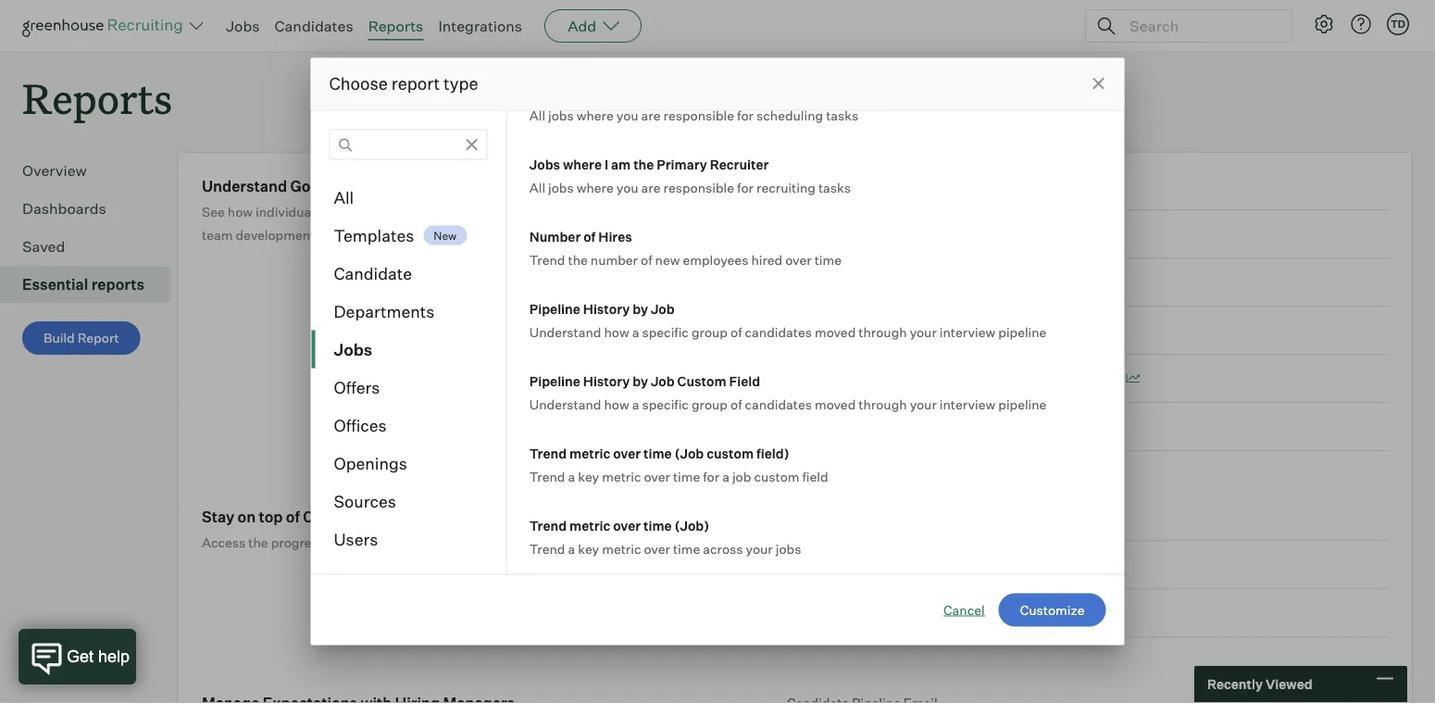 Task type: vqa. For each thing, say whether or not it's contained in the screenshot.
Candidate Notifications
no



Task type: describe. For each thing, give the bounding box(es) containing it.
choose
[[329, 73, 388, 94]]

0 vertical spatial reports
[[368, 17, 424, 35]]

number of hires trend the number of new employees hired over time
[[529, 229, 841, 268]]

0 horizontal spatial and
[[326, 177, 354, 195]]

integrations
[[438, 17, 523, 35]]

hired
[[751, 252, 782, 268]]

0 horizontal spatial reports
[[22, 70, 172, 125]]

pipeline inside pipeline history by job understand how a specific group of candidates moved through your interview pipeline
[[998, 324, 1047, 340]]

2 trend from the top
[[529, 446, 567, 462]]

a left job
[[722, 469, 729, 485]]

recently viewed
[[1208, 676, 1313, 692]]

1 responsible from the top
[[663, 107, 734, 124]]

users
[[334, 529, 378, 549]]

a up 'stay on top of current recruiting activity access the progress of your company's current hiring process interviewing activity'
[[568, 469, 575, 485]]

i
[[604, 157, 608, 173]]

your inside trend metric over time (job) trend a key metric over time across your jobs
[[746, 541, 773, 557]]

tasks inside jobs where i am the primary recruiter all jobs where you are responsible for recruiting tasks
[[818, 180, 851, 196]]

saved
[[22, 237, 65, 256]]

hires
[[598, 229, 632, 245]]

jobs inside jobs where i am the primary recruiter all jobs where you are responsible for recruiting tasks
[[529, 157, 560, 173]]

report
[[78, 330, 119, 346]]

candidates inside pipeline history by job understand how a specific group of candidates moved through your interview pipeline
[[745, 324, 812, 340]]

for left the scheduling
[[737, 107, 753, 124]]

a inside pipeline history by job understand how a specific group of candidates moved through your interview pipeline
[[632, 324, 639, 340]]

pipeline history by job custom field understand how a specific group of candidates moved through your interview pipeline
[[529, 373, 1047, 413]]

how inside the understand goal and attainment metrics see how individuals are defining and accomplishing goals for their own personal and team development
[[228, 203, 253, 220]]

specific inside pipeline history by job understand how a specific group of candidates moved through your interview pipeline
[[642, 324, 689, 340]]

icon chart image
[[1126, 374, 1140, 383]]

2 vertical spatial where
[[576, 180, 613, 196]]

report
[[392, 73, 440, 94]]

sources
[[334, 491, 396, 511]]

time inside 'number of hires trend the number of new employees hired over time'
[[814, 252, 841, 268]]

1 vertical spatial custom
[[754, 469, 799, 485]]

choose report type
[[329, 73, 479, 94]]

of down current
[[328, 534, 340, 550]]

metrics
[[442, 177, 496, 195]]

to
[[821, 322, 834, 338]]

understand inside pipeline history by job understand how a specific group of candidates moved through your interview pipeline
[[529, 324, 601, 340]]

Search All... text field
[[329, 129, 487, 160]]

employees
[[683, 252, 748, 268]]

trend inside 'number of hires trend the number of new employees hired over time'
[[529, 252, 565, 268]]

2 horizontal spatial and
[[685, 203, 708, 220]]

stay
[[202, 507, 235, 526]]

individual
[[787, 178, 847, 194]]

jobs inside trend metric over time (job) trend a key metric over time across your jobs
[[775, 541, 801, 557]]

through inside pipeline history by job custom field understand how a specific group of candidates moved through your interview pipeline
[[858, 396, 907, 413]]

the for trend
[[568, 252, 588, 268]]

of inside pipeline history by job custom field understand how a specific group of candidates moved through your interview pipeline
[[730, 396, 742, 413]]

of down their
[[583, 229, 595, 245]]

1 horizontal spatial attainment
[[993, 322, 1061, 338]]

build report
[[44, 330, 119, 346]]

of left new
[[641, 252, 652, 268]]

all for all
[[334, 187, 354, 207]]

understand goal and attainment metrics see how individuals are defining and accomplishing goals for their own personal and team development
[[202, 177, 708, 243]]

metric right process
[[602, 541, 641, 557]]

time inside time to review applications goal attainment link
[[787, 322, 819, 338]]

recruiter
[[710, 157, 769, 173]]

0 horizontal spatial activity
[[440, 507, 497, 526]]

td button
[[1388, 13, 1410, 35]]

time left (job
[[643, 446, 672, 462]]

group inside pipeline history by job understand how a specific group of candidates moved through your interview pipeline
[[691, 324, 728, 340]]

4 trend from the top
[[529, 518, 567, 534]]

offices
[[334, 415, 387, 435]]

own
[[602, 203, 627, 220]]

2 vertical spatial jobs
[[334, 339, 373, 359]]

choose report type dialog
[[311, 58, 1125, 645]]

group inside pipeline history by job custom field understand how a specific group of candidates moved through your interview pipeline
[[691, 396, 728, 413]]

recently
[[1208, 676, 1263, 692]]

interviewing activity link
[[787, 541, 1389, 589]]

1 you from the top
[[616, 107, 638, 124]]

current
[[441, 534, 486, 550]]

all jobs where you are responsible for scheduling tasks
[[529, 107, 858, 124]]

over
[[887, 178, 915, 194]]

pipeline for pipeline history by job custom field understand how a specific group of candidates moved through your interview pipeline
[[529, 373, 580, 389]]

accomplishing
[[424, 203, 513, 220]]

over up trend metric over time (job) trend a key metric over time across your jobs
[[644, 469, 670, 485]]

essential
[[22, 275, 88, 294]]

3 trend from the top
[[529, 469, 565, 485]]

reports link
[[368, 17, 424, 35]]

by for specific
[[632, 301, 648, 317]]

recruiting
[[756, 180, 815, 196]]

hiring
[[488, 534, 524, 550]]

goals
[[849, 178, 884, 194]]

through inside pipeline history by job understand how a specific group of candidates moved through your interview pipeline
[[858, 324, 907, 340]]

over left '(job)'
[[613, 518, 641, 534]]

0 vertical spatial where
[[576, 107, 613, 124]]

customize button
[[999, 593, 1106, 627]]

reports
[[91, 275, 145, 294]]

greenhouse recruiting image
[[22, 15, 189, 37]]

job for a
[[651, 373, 674, 389]]

individual goals over time
[[787, 178, 950, 194]]

review
[[837, 322, 880, 338]]

essential reports link
[[22, 273, 163, 296]]

1 horizontal spatial and
[[399, 203, 422, 220]]

(job)
[[674, 518, 709, 534]]

add
[[568, 17, 597, 35]]

across
[[703, 541, 743, 557]]

essential reports
[[22, 275, 145, 294]]

field
[[802, 469, 828, 485]]

a inside trend metric over time (job) trend a key metric over time across your jobs
[[568, 541, 575, 557]]

jobs inside jobs where i am the primary recruiter all jobs where you are responsible for recruiting tasks
[[548, 180, 574, 196]]

stay on top of current recruiting activity access the progress of your company's current hiring process interviewing activity
[[202, 507, 912, 573]]

candidates link
[[275, 17, 353, 35]]

(job
[[674, 446, 704, 462]]

metric up trend metric over time (job) trend a key metric over time across your jobs
[[602, 469, 641, 485]]

recruiting
[[362, 507, 437, 526]]

5 trend from the top
[[529, 541, 565, 557]]

time inside individual goals over time link
[[918, 178, 950, 194]]

jobs where i am the primary recruiter all jobs where you are responsible for recruiting tasks
[[529, 157, 851, 196]]

job
[[732, 469, 751, 485]]

cancel
[[944, 602, 985, 618]]

interviewing
[[787, 556, 862, 573]]

your inside pipeline history by job understand how a specific group of candidates moved through your interview pipeline
[[910, 324, 937, 340]]

time to review applications goal attainment
[[787, 322, 1061, 338]]

number
[[590, 252, 638, 268]]

viewed
[[1266, 676, 1313, 692]]

understand inside the understand goal and attainment metrics see how individuals are defining and accomplishing goals for their own personal and team development
[[202, 177, 287, 195]]

all for all jobs where you are responsible for scheduling tasks
[[529, 107, 545, 124]]

time left '(job)'
[[643, 518, 672, 534]]

candidates inside pipeline history by job custom field understand how a specific group of candidates moved through your interview pipeline
[[745, 396, 812, 413]]

process
[[526, 534, 574, 550]]

job for group
[[651, 301, 674, 317]]

overview
[[22, 161, 87, 180]]

current
[[303, 507, 359, 526]]

you inside jobs where i am the primary recruiter all jobs where you are responsible for recruiting tasks
[[616, 180, 638, 196]]

field
[[729, 373, 760, 389]]



Task type: locate. For each thing, give the bounding box(es) containing it.
job down new
[[651, 301, 674, 317]]

0 vertical spatial moved
[[815, 324, 856, 340]]

candidates
[[275, 17, 353, 35]]

0 horizontal spatial time
[[787, 322, 819, 338]]

1 vertical spatial activity
[[865, 556, 912, 573]]

1 vertical spatial interview
[[940, 396, 996, 413]]

responsible inside jobs where i am the primary recruiter all jobs where you are responsible for recruiting tasks
[[663, 180, 734, 196]]

openings
[[334, 453, 407, 473]]

2 by from the top
[[632, 373, 648, 389]]

trend metric over time (job custom field) trend a key metric over time for a job custom field
[[529, 446, 828, 485]]

td
[[1391, 18, 1406, 30]]

for left their
[[552, 203, 568, 220]]

0 vertical spatial history
[[583, 301, 630, 317]]

by for how
[[632, 373, 648, 389]]

1 vertical spatial attainment
[[993, 322, 1061, 338]]

0 vertical spatial pipeline
[[529, 301, 580, 317]]

dashboards link
[[22, 197, 163, 220]]

1 pipeline from the top
[[529, 301, 580, 317]]

for down recruiter
[[737, 180, 753, 196]]

primary
[[657, 157, 707, 173]]

by inside pipeline history by job understand how a specific group of candidates moved through your interview pipeline
[[632, 301, 648, 317]]

pipeline inside pipeline history by job understand how a specific group of candidates moved through your interview pipeline
[[529, 301, 580, 317]]

over left (job
[[613, 446, 641, 462]]

goal inside the understand goal and attainment metrics see how individuals are defining and accomplishing goals for their own personal and team development
[[290, 177, 323, 195]]

time to review applications goal attainment link
[[787, 307, 1389, 355]]

pipeline
[[998, 324, 1047, 340], [998, 396, 1047, 413]]

0 vertical spatial goal
[[290, 177, 323, 195]]

moved inside pipeline history by job custom field understand how a specific group of candidates moved through your interview pipeline
[[815, 396, 856, 413]]

specific down custom
[[642, 396, 689, 413]]

attainment up defining at the left top of the page
[[357, 177, 439, 195]]

are left defining at the left top of the page
[[324, 203, 344, 220]]

where left i
[[563, 157, 602, 173]]

1 key from the top
[[578, 469, 599, 485]]

number
[[529, 229, 581, 245]]

a right the hiring
[[568, 541, 575, 557]]

team
[[202, 227, 233, 243]]

time left to
[[787, 322, 819, 338]]

of up field
[[730, 324, 742, 340]]

2 horizontal spatial the
[[633, 157, 654, 173]]

for left job
[[703, 469, 719, 485]]

2 vertical spatial are
[[324, 203, 344, 220]]

1 vertical spatial time
[[787, 322, 819, 338]]

0 horizontal spatial attainment
[[357, 177, 439, 195]]

for inside 'trend metric over time (job custom field) trend a key metric over time for a job custom field'
[[703, 469, 719, 485]]

0 vertical spatial attainment
[[357, 177, 439, 195]]

0 vertical spatial key
[[578, 469, 599, 485]]

2 vertical spatial how
[[604, 396, 629, 413]]

1 horizontal spatial goal
[[962, 322, 990, 338]]

candidates left to
[[745, 324, 812, 340]]

overview link
[[22, 159, 163, 182]]

0 vertical spatial are
[[641, 107, 660, 124]]

a inside pipeline history by job custom field understand how a specific group of candidates moved through your interview pipeline
[[632, 396, 639, 413]]

by left custom
[[632, 373, 648, 389]]

templates
[[334, 225, 414, 245]]

jobs right across on the bottom of page
[[775, 541, 801, 557]]

on
[[238, 507, 256, 526]]

attainment inside the understand goal and attainment metrics see how individuals are defining and accomplishing goals for their own personal and team development
[[357, 177, 439, 195]]

time
[[814, 252, 841, 268], [643, 446, 672, 462], [673, 469, 700, 485], [643, 518, 672, 534], [673, 541, 700, 557]]

0 vertical spatial jobs
[[226, 17, 260, 35]]

key right process
[[578, 541, 599, 557]]

by inside pipeline history by job custom field understand how a specific group of candidates moved through your interview pipeline
[[632, 373, 648, 389]]

over left across on the bottom of page
[[644, 541, 670, 557]]

specific inside pipeline history by job custom field understand how a specific group of candidates moved through your interview pipeline
[[642, 396, 689, 413]]

Search text field
[[1125, 13, 1275, 39]]

history for understand
[[583, 373, 630, 389]]

custom up job
[[706, 446, 754, 462]]

2 interview from the top
[[940, 396, 996, 413]]

0 horizontal spatial jobs
[[226, 17, 260, 35]]

defining
[[347, 203, 396, 220]]

0 vertical spatial tasks
[[826, 107, 858, 124]]

2 pipeline from the top
[[529, 373, 580, 389]]

of inside pipeline history by job understand how a specific group of candidates moved through your interview pipeline
[[730, 324, 742, 340]]

dashboards
[[22, 199, 106, 218]]

the for am
[[633, 157, 654, 173]]

add button
[[545, 9, 642, 43]]

your right across on the bottom of page
[[746, 541, 773, 557]]

the down on
[[249, 534, 268, 550]]

specific
[[642, 324, 689, 340], [642, 396, 689, 413]]

for
[[737, 107, 753, 124], [737, 180, 753, 196], [552, 203, 568, 220], [703, 469, 719, 485]]

jobs link
[[226, 17, 260, 35]]

1 candidates from the top
[[745, 324, 812, 340]]

key inside 'trend metric over time (job custom field) trend a key metric over time for a job custom field'
[[578, 469, 599, 485]]

1 vertical spatial how
[[604, 324, 629, 340]]

1 vertical spatial key
[[578, 541, 599, 557]]

1 vertical spatial goal
[[962, 322, 990, 338]]

group up custom
[[691, 324, 728, 340]]

jobs up offers
[[334, 339, 373, 359]]

1 vertical spatial through
[[858, 396, 907, 413]]

goal right applications
[[962, 322, 990, 338]]

for for trend metric over time (job custom field)
[[703, 469, 719, 485]]

activity right interviewing
[[865, 556, 912, 573]]

2 history from the top
[[583, 373, 630, 389]]

0 vertical spatial custom
[[706, 446, 754, 462]]

you up am
[[616, 107, 638, 124]]

0 vertical spatial how
[[228, 203, 253, 220]]

trend
[[529, 252, 565, 268], [529, 446, 567, 462], [529, 469, 565, 485], [529, 518, 567, 534], [529, 541, 565, 557]]

jobs
[[548, 107, 574, 124], [548, 180, 574, 196], [775, 541, 801, 557]]

how inside pipeline history by job understand how a specific group of candidates moved through your interview pipeline
[[604, 324, 629, 340]]

see
[[202, 203, 225, 220]]

pipeline inside pipeline history by job custom field understand how a specific group of candidates moved through your interview pipeline
[[529, 373, 580, 389]]

2 through from the top
[[858, 396, 907, 413]]

tasks right the scheduling
[[826, 107, 858, 124]]

and up defining at the left top of the page
[[326, 177, 354, 195]]

interview
[[940, 324, 996, 340], [940, 396, 996, 413]]

history for a
[[583, 301, 630, 317]]

1 vertical spatial jobs
[[529, 157, 560, 173]]

1 by from the top
[[632, 301, 648, 317]]

goal up individuals
[[290, 177, 323, 195]]

metric up process
[[569, 518, 610, 534]]

2 you from the top
[[616, 180, 638, 196]]

2 pipeline from the top
[[998, 396, 1047, 413]]

1 vertical spatial specific
[[642, 396, 689, 413]]

jobs
[[226, 17, 260, 35], [529, 157, 560, 173], [334, 339, 373, 359]]

1 horizontal spatial the
[[568, 252, 588, 268]]

0 vertical spatial responsible
[[663, 107, 734, 124]]

2 vertical spatial jobs
[[775, 541, 801, 557]]

0 vertical spatial by
[[632, 301, 648, 317]]

key up 'stay on top of current recruiting activity access the progress of your company's current hiring process interviewing activity'
[[578, 469, 599, 485]]

activity
[[440, 507, 497, 526], [865, 556, 912, 573]]

your inside 'stay on top of current recruiting activity access the progress of your company's current hiring process interviewing activity'
[[342, 534, 369, 550]]

personal
[[630, 203, 683, 220]]

0 vertical spatial interview
[[940, 324, 996, 340]]

the inside 'stay on top of current recruiting activity access the progress of your company's current hiring process interviewing activity'
[[249, 534, 268, 550]]

jobs up their
[[548, 180, 574, 196]]

goals
[[516, 203, 549, 220]]

2 group from the top
[[691, 396, 728, 413]]

a
[[632, 324, 639, 340], [632, 396, 639, 413], [568, 469, 575, 485], [722, 469, 729, 485], [568, 541, 575, 557]]

1 history from the top
[[583, 301, 630, 317]]

0 vertical spatial candidates
[[745, 324, 812, 340]]

1 vertical spatial by
[[632, 373, 648, 389]]

through right to
[[858, 324, 907, 340]]

history inside pipeline history by job understand how a specific group of candidates moved through your interview pipeline
[[583, 301, 630, 317]]

2 job from the top
[[651, 373, 674, 389]]

the
[[633, 157, 654, 173], [568, 252, 588, 268], [249, 534, 268, 550]]

0 vertical spatial activity
[[440, 507, 497, 526]]

0 vertical spatial specific
[[642, 324, 689, 340]]

for for jobs where i am the primary recruiter
[[737, 180, 753, 196]]

time down (job
[[673, 469, 700, 485]]

build report button
[[22, 322, 141, 355]]

understand inside pipeline history by job custom field understand how a specific group of candidates moved through your interview pipeline
[[529, 396, 601, 413]]

trend metric over time (job) trend a key metric over time across your jobs
[[529, 518, 801, 557]]

1 vertical spatial are
[[641, 180, 660, 196]]

1 group from the top
[[691, 324, 728, 340]]

reports down greenhouse recruiting image
[[22, 70, 172, 125]]

1 horizontal spatial jobs
[[334, 339, 373, 359]]

1 vertical spatial history
[[583, 373, 630, 389]]

where up i
[[576, 107, 613, 124]]

of right top
[[286, 507, 300, 526]]

pipeline history by job understand how a specific group of candidates moved through your interview pipeline
[[529, 301, 1047, 340]]

0 vertical spatial pipeline
[[998, 324, 1047, 340]]

jobs left candidates
[[226, 17, 260, 35]]

scheduling
[[756, 107, 823, 124]]

job
[[651, 301, 674, 317], [651, 373, 674, 389]]

how down the number at left
[[604, 324, 629, 340]]

for inside the understand goal and attainment metrics see how individuals are defining and accomplishing goals for their own personal and team development
[[552, 203, 568, 220]]

0 vertical spatial group
[[691, 324, 728, 340]]

specific up custom
[[642, 324, 689, 340]]

a down the number at left
[[632, 324, 639, 340]]

through down review
[[858, 396, 907, 413]]

access
[[202, 534, 246, 550]]

1 through from the top
[[858, 324, 907, 340]]

1 vertical spatial pipeline
[[998, 396, 1047, 413]]

history inside pipeline history by job custom field understand how a specific group of candidates moved through your interview pipeline
[[583, 373, 630, 389]]

2 candidates from the top
[[745, 396, 812, 413]]

group
[[691, 324, 728, 340], [691, 396, 728, 413]]

top
[[259, 507, 283, 526]]

1 specific from the top
[[642, 324, 689, 340]]

history
[[583, 301, 630, 317], [583, 373, 630, 389]]

the right am
[[633, 157, 654, 173]]

icon chart link
[[787, 355, 1389, 403]]

1 vertical spatial job
[[651, 373, 674, 389]]

1 horizontal spatial time
[[918, 178, 950, 194]]

build
[[44, 330, 75, 346]]

for for understand goal and attainment metrics
[[552, 203, 568, 220]]

the inside 'number of hires trend the number of new employees hired over time'
[[568, 252, 588, 268]]

2 responsible from the top
[[663, 180, 734, 196]]

responsible up primary
[[663, 107, 734, 124]]

by
[[632, 301, 648, 317], [632, 373, 648, 389]]

1 vertical spatial the
[[568, 252, 588, 268]]

0 vertical spatial jobs
[[548, 107, 574, 124]]

1 vertical spatial where
[[563, 157, 602, 173]]

your down the time to review applications goal attainment
[[910, 396, 937, 413]]

the down number
[[568, 252, 588, 268]]

activity up current
[[440, 507, 497, 526]]

1 vertical spatial candidates
[[745, 396, 812, 413]]

1 horizontal spatial activity
[[865, 556, 912, 573]]

0 horizontal spatial goal
[[290, 177, 323, 195]]

reports
[[368, 17, 424, 35], [22, 70, 172, 125]]

and down jobs where i am the primary recruiter all jobs where you are responsible for recruiting tasks
[[685, 203, 708, 220]]

how inside pipeline history by job custom field understand how a specific group of candidates moved through your interview pipeline
[[604, 396, 629, 413]]

1 vertical spatial understand
[[529, 324, 601, 340]]

1 job from the top
[[651, 301, 674, 317]]

your right review
[[910, 324, 937, 340]]

candidate
[[334, 263, 412, 283]]

1 vertical spatial group
[[691, 396, 728, 413]]

am
[[611, 157, 631, 173]]

moved up pipeline history by job custom field understand how a specific group of candidates moved through your interview pipeline
[[815, 324, 856, 340]]

0 vertical spatial time
[[918, 178, 950, 194]]

how up 'trend metric over time (job custom field) trend a key metric over time for a job custom field'
[[604, 396, 629, 413]]

1 vertical spatial you
[[616, 180, 638, 196]]

custom
[[677, 373, 726, 389]]

0 vertical spatial the
[[633, 157, 654, 173]]

configure image
[[1313, 13, 1336, 35]]

of
[[583, 229, 595, 245], [641, 252, 652, 268], [730, 324, 742, 340], [730, 396, 742, 413], [286, 507, 300, 526], [328, 534, 340, 550]]

interview inside pipeline history by job understand how a specific group of candidates moved through your interview pipeline
[[940, 324, 996, 340]]

the inside jobs where i am the primary recruiter all jobs where you are responsible for recruiting tasks
[[633, 157, 654, 173]]

2 vertical spatial understand
[[529, 396, 601, 413]]

1 vertical spatial responsible
[[663, 180, 734, 196]]

key
[[578, 469, 599, 485], [578, 541, 599, 557]]

are up personal
[[641, 180, 660, 196]]

cancel link
[[944, 601, 985, 619]]

you down am
[[616, 180, 638, 196]]

attainment up icon chart "link"
[[993, 322, 1061, 338]]

2 vertical spatial the
[[249, 534, 268, 550]]

reports up choose report type
[[368, 17, 424, 35]]

job inside pipeline history by job understand how a specific group of candidates moved through your interview pipeline
[[651, 301, 674, 317]]

pipeline for pipeline history by job understand how a specific group of candidates moved through your interview pipeline
[[529, 301, 580, 317]]

field)
[[756, 446, 789, 462]]

your inside pipeline history by job custom field understand how a specific group of candidates moved through your interview pipeline
[[910, 396, 937, 413]]

1 vertical spatial pipeline
[[529, 373, 580, 389]]

1 moved from the top
[[815, 324, 856, 340]]

pipeline inside pipeline history by job custom field understand how a specific group of candidates moved through your interview pipeline
[[998, 396, 1047, 413]]

time right over
[[918, 178, 950, 194]]

2 horizontal spatial jobs
[[529, 157, 560, 173]]

1 vertical spatial tasks
[[818, 180, 851, 196]]

custom down field)
[[754, 469, 799, 485]]

moved inside pipeline history by job understand how a specific group of candidates moved through your interview pipeline
[[815, 324, 856, 340]]

1 vertical spatial jobs
[[548, 180, 574, 196]]

time down '(job)'
[[673, 541, 700, 557]]

2 moved from the top
[[815, 396, 856, 413]]

applications
[[883, 322, 959, 338]]

a up 'trend metric over time (job custom field) trend a key metric over time for a job custom field'
[[632, 396, 639, 413]]

are inside the understand goal and attainment metrics see how individuals are defining and accomplishing goals for their own personal and team development
[[324, 203, 344, 220]]

and
[[326, 177, 354, 195], [399, 203, 422, 220], [685, 203, 708, 220]]

jobs up goals
[[529, 157, 560, 173]]

individual goals over time link
[[787, 176, 1389, 210]]

for inside jobs where i am the primary recruiter all jobs where you are responsible for recruiting tasks
[[737, 180, 753, 196]]

attainment
[[357, 177, 439, 195], [993, 322, 1061, 338]]

departments
[[334, 301, 435, 321]]

1 horizontal spatial reports
[[368, 17, 424, 35]]

saved link
[[22, 235, 163, 258]]

type
[[444, 73, 479, 94]]

integrations link
[[438, 17, 523, 35]]

by down the number at left
[[632, 301, 648, 317]]

over inside 'number of hires trend the number of new employees hired over time'
[[785, 252, 812, 268]]

2 specific from the top
[[642, 396, 689, 413]]

candidates down field
[[745, 396, 812, 413]]

job inside pipeline history by job custom field understand how a specific group of candidates moved through your interview pipeline
[[651, 373, 674, 389]]

key inside trend metric over time (job) trend a key metric over time across your jobs
[[578, 541, 599, 557]]

through
[[858, 324, 907, 340], [858, 396, 907, 413]]

1 trend from the top
[[529, 252, 565, 268]]

1 interview from the top
[[940, 324, 996, 340]]

0 vertical spatial job
[[651, 301, 674, 317]]

moved down to
[[815, 396, 856, 413]]

interview inside pipeline history by job custom field understand how a specific group of candidates moved through your interview pipeline
[[940, 396, 996, 413]]

responsible down primary
[[663, 180, 734, 196]]

1 pipeline from the top
[[998, 324, 1047, 340]]

are up primary
[[641, 107, 660, 124]]

1 vertical spatial moved
[[815, 396, 856, 413]]

your down current
[[342, 534, 369, 550]]

of down field
[[730, 396, 742, 413]]

where up their
[[576, 180, 613, 196]]

and right defining at the left top of the page
[[399, 203, 422, 220]]

all inside jobs where i am the primary recruiter all jobs where you are responsible for recruiting tasks
[[529, 180, 545, 196]]

metric up 'stay on top of current recruiting activity access the progress of your company's current hiring process interviewing activity'
[[569, 446, 610, 462]]

group down custom
[[691, 396, 728, 413]]

development
[[236, 227, 315, 243]]

tasks right the recruiting
[[818, 180, 851, 196]]

time right hired
[[814, 252, 841, 268]]

your
[[910, 324, 937, 340], [910, 396, 937, 413], [342, 534, 369, 550], [746, 541, 773, 557]]

0 vertical spatial through
[[858, 324, 907, 340]]

1 vertical spatial reports
[[22, 70, 172, 125]]

pipeline
[[529, 301, 580, 317], [529, 373, 580, 389]]

are inside jobs where i am the primary recruiter all jobs where you are responsible for recruiting tasks
[[641, 180, 660, 196]]

over right hired
[[785, 252, 812, 268]]

how right see
[[228, 203, 253, 220]]

0 horizontal spatial the
[[249, 534, 268, 550]]

job left custom
[[651, 373, 674, 389]]

0 vertical spatial you
[[616, 107, 638, 124]]

their
[[571, 203, 599, 220]]

0 vertical spatial understand
[[202, 177, 287, 195]]

2 key from the top
[[578, 541, 599, 557]]

jobs down add
[[548, 107, 574, 124]]

new
[[434, 228, 457, 242]]

how
[[228, 203, 253, 220], [604, 324, 629, 340], [604, 396, 629, 413]]

company's
[[372, 534, 438, 550]]

customize
[[1020, 602, 1085, 618]]

progress
[[271, 534, 325, 550]]



